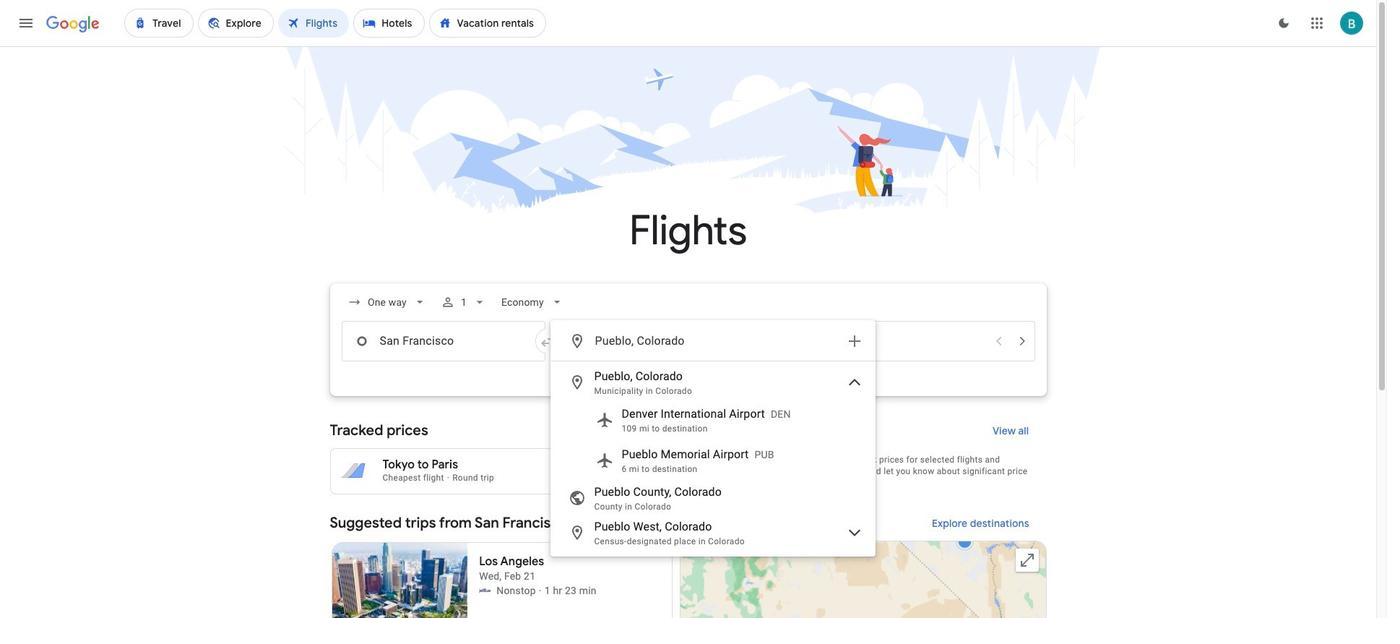 Task type: locate. For each thing, give the bounding box(es) containing it.
 image
[[447, 473, 450, 483]]

list box
[[551, 361, 875, 556]]

 image
[[539, 583, 542, 598]]

tracked prices region
[[330, 413, 1047, 494]]

enter your destination dialog
[[550, 320, 876, 557]]

Where else? text field
[[595, 324, 837, 359]]

list box inside enter your destination 'dialog'
[[551, 361, 875, 556]]

None text field
[[342, 321, 545, 361]]

pueblo west, colorado option
[[551, 515, 875, 550]]

suggested trips from san francisco region
[[330, 506, 1047, 618]]

pueblo, colorado option
[[551, 365, 875, 400]]

toggle nearby airports for pueblo, colorado image
[[846, 374, 864, 391]]

None field
[[342, 289, 433, 315], [496, 289, 570, 315], [342, 289, 433, 315], [496, 289, 570, 315]]

pueblo county, colorado option
[[551, 481, 875, 515]]

denver international airport (den) option
[[551, 400, 875, 440]]

 image inside suggested trips from san francisco "region"
[[539, 583, 542, 598]]

Departure text field
[[801, 322, 986, 361]]

878 US dollars text field
[[647, 471, 670, 483]]

777 US dollars text field
[[645, 458, 670, 472]]



Task type: vqa. For each thing, say whether or not it's contained in the screenshot.
21 button at the bottom right of page
no



Task type: describe. For each thing, give the bounding box(es) containing it.
Flight search field
[[318, 283, 1059, 557]]

toggle nearby airports for pueblo west, colorado image
[[846, 524, 864, 541]]

pueblo memorial airport (pub) option
[[551, 440, 875, 481]]

none text field inside flight search box
[[342, 321, 545, 361]]

change appearance image
[[1267, 6, 1302, 40]]

jetblue image
[[479, 585, 491, 596]]

destination, select multiple airports image
[[846, 333, 864, 350]]

 image inside tracked prices 'region'
[[447, 473, 450, 483]]

main menu image
[[17, 14, 35, 32]]



